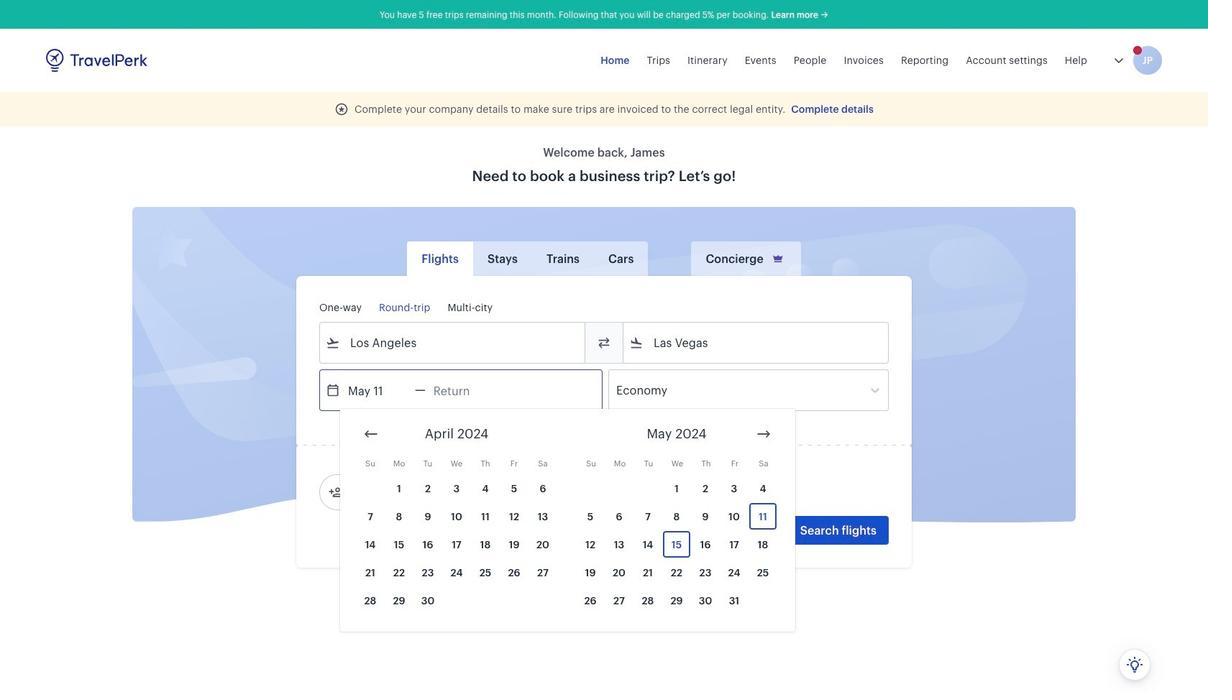 Task type: locate. For each thing, give the bounding box(es) containing it.
Add first traveler search field
[[343, 481, 493, 504]]

move forward to switch to the next month. image
[[755, 426, 772, 443]]

move backward to switch to the previous month. image
[[362, 426, 380, 443]]

From search field
[[340, 332, 566, 355]]

To search field
[[644, 332, 869, 355]]



Task type: describe. For each thing, give the bounding box(es) containing it.
calendar application
[[340, 409, 1208, 643]]

Depart text field
[[340, 370, 415, 411]]

Return text field
[[426, 370, 500, 411]]



